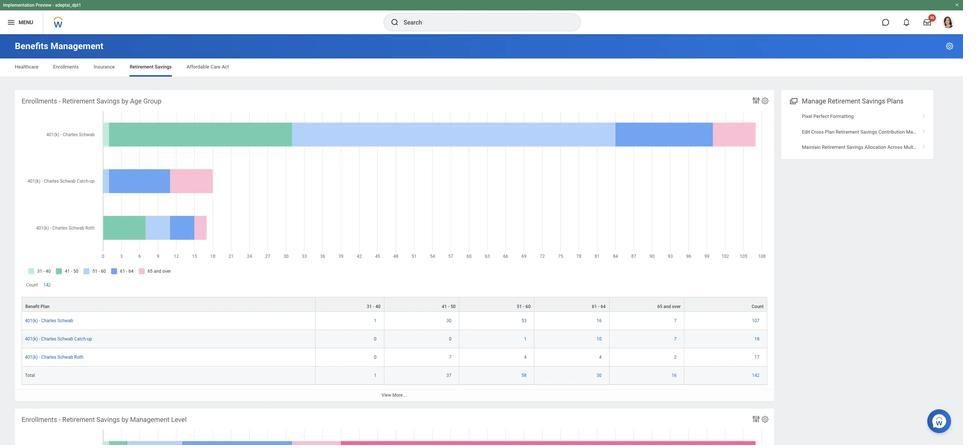 Task type: vqa. For each thing, say whether or not it's contained in the screenshot.


Task type: locate. For each thing, give the bounding box(es) containing it.
0 vertical spatial configure and view chart data image
[[752, 96, 761, 105]]

1 button up view more ... link on the bottom of the page
[[374, 373, 378, 379]]

30 button down 41 - 50
[[446, 318, 453, 324]]

charles down 401(k) - charles schwab
[[41, 336, 56, 342]]

- inside menu banner
[[53, 3, 54, 8]]

1 horizontal spatial plan
[[825, 129, 835, 135]]

10
[[597, 336, 602, 342]]

4 row from the top
[[22, 348, 767, 367]]

0 button for 7
[[374, 354, 378, 360]]

4
[[524, 355, 527, 360], [599, 355, 602, 360]]

0 horizontal spatial management
[[51, 41, 103, 51]]

1 vertical spatial 16 button
[[672, 373, 678, 379]]

by
[[121, 97, 128, 105], [121, 416, 128, 423]]

30 button down 10 button
[[597, 373, 603, 379]]

configure and view chart data image left configure enrollments - retirement savings by management level image
[[752, 415, 761, 423]]

total element
[[25, 371, 35, 378]]

management up insurance
[[51, 41, 103, 51]]

401(k) - charles schwab link
[[25, 317, 73, 323]]

row
[[22, 297, 767, 312], [22, 312, 767, 330], [22, 330, 767, 348], [22, 348, 767, 367], [22, 367, 767, 385]]

51 - 60 button
[[459, 297, 534, 312]]

7 up 37 button
[[449, 355, 452, 360]]

0 horizontal spatial 4 button
[[524, 354, 528, 360]]

chevron right image down chevron right icon
[[919, 142, 929, 149]]

2 4 button from the left
[[599, 354, 603, 360]]

4 up '58' button
[[524, 355, 527, 360]]

1 horizontal spatial 4 button
[[599, 354, 603, 360]]

30 button inside menu banner
[[919, 14, 936, 31]]

retirement inside tab list
[[130, 64, 153, 70]]

30
[[930, 16, 934, 20], [446, 318, 452, 323], [597, 373, 602, 378]]

0 vertical spatial 7
[[674, 318, 677, 323]]

row containing benefit plan
[[22, 297, 767, 312]]

profile logan mcneil image
[[942, 16, 954, 30]]

- inside 41 - 50 popup button
[[448, 304, 449, 309]]

30 left profile logan mcneil image
[[930, 16, 934, 20]]

53 button
[[522, 318, 528, 324]]

chevron right image inside 'pixel perfect formatting' link
[[919, 111, 929, 118]]

1 horizontal spatial count
[[752, 304, 764, 309]]

view more ...
[[382, 393, 407, 398]]

count
[[26, 282, 38, 288], [752, 304, 764, 309]]

0 vertical spatial 16 button
[[597, 318, 603, 324]]

1 vertical spatial by
[[121, 416, 128, 423]]

16 button down the 61 - 64
[[597, 318, 603, 324]]

142 button down 17
[[752, 373, 761, 379]]

107
[[752, 318, 759, 323]]

1 vertical spatial 142
[[752, 373, 759, 378]]

0 vertical spatial charles
[[41, 318, 56, 323]]

2 charles from the top
[[41, 336, 56, 342]]

1 vertical spatial chevron right image
[[919, 142, 929, 149]]

...
[[404, 393, 407, 398]]

row containing total
[[22, 367, 767, 385]]

management
[[51, 41, 103, 51], [130, 416, 169, 423]]

1 horizontal spatial 142 button
[[752, 373, 761, 379]]

401(k) - charles schwab catch-up
[[25, 336, 92, 342]]

1 horizontal spatial 30 button
[[597, 373, 603, 379]]

plans
[[887, 97, 904, 105]]

plan
[[825, 129, 835, 135], [41, 304, 49, 309]]

configure and view chart data image inside "enrollments - retirement savings by age group" element
[[752, 96, 761, 105]]

4 down 10 button
[[599, 355, 602, 360]]

2 vertical spatial 1 button
[[374, 373, 378, 379]]

401(k) down 401(k) - charles schwab
[[25, 336, 38, 342]]

2 vertical spatial 401(k)
[[25, 355, 38, 360]]

31
[[367, 304, 372, 309]]

enrollments for enrollments
[[53, 64, 79, 70]]

142
[[43, 282, 51, 288], [752, 373, 759, 378]]

4 button up '58' button
[[524, 354, 528, 360]]

roth
[[74, 355, 83, 360]]

1 vertical spatial management
[[130, 416, 169, 423]]

chevron right image inside the maintain retirement savings allocation across multiple providers link
[[919, 142, 929, 149]]

plan inside popup button
[[41, 304, 49, 309]]

1 vertical spatial charles
[[41, 336, 56, 342]]

1 button
[[374, 318, 378, 324], [524, 336, 528, 342], [374, 373, 378, 379]]

1 row from the top
[[22, 297, 767, 312]]

1
[[374, 318, 376, 323], [524, 336, 527, 342], [374, 373, 376, 378]]

2 vertical spatial 1
[[374, 373, 376, 378]]

charles down 401(k) - charles schwab catch-up at left
[[41, 355, 56, 360]]

142 down 17
[[752, 373, 759, 378]]

by for age
[[121, 97, 128, 105]]

0
[[374, 336, 376, 342], [449, 336, 452, 342], [374, 355, 376, 360]]

preview
[[36, 3, 51, 8]]

plan right benefit
[[41, 304, 49, 309]]

charles for 401(k) - charles schwab catch-up
[[41, 336, 56, 342]]

7
[[674, 318, 677, 323], [674, 336, 677, 342], [449, 355, 452, 360]]

142 button up benefit plan
[[43, 282, 52, 288]]

age
[[130, 97, 142, 105]]

2 4 from the left
[[599, 355, 602, 360]]

- for 61 - 64
[[598, 304, 599, 309]]

1 vertical spatial plan
[[41, 304, 49, 309]]

2 row from the top
[[22, 312, 767, 330]]

inbox large image
[[924, 19, 931, 26]]

management left the level
[[130, 416, 169, 423]]

- inside 401(k) - charles schwab link
[[39, 318, 40, 323]]

manage
[[802, 97, 826, 105]]

0 horizontal spatial plan
[[41, 304, 49, 309]]

7 down "over"
[[674, 318, 677, 323]]

30 button left profile logan mcneil image
[[919, 14, 936, 31]]

0 horizontal spatial count
[[26, 282, 38, 288]]

0 vertical spatial 30 button
[[919, 14, 936, 31]]

1 4 from the left
[[524, 355, 527, 360]]

41 - 50
[[442, 304, 456, 309]]

30 down 10 button
[[597, 373, 602, 378]]

justify image
[[7, 18, 16, 27]]

1 vertical spatial configure and view chart data image
[[752, 415, 761, 423]]

58 button
[[522, 373, 528, 379]]

charles for 401(k) - charles schwab roth
[[41, 355, 56, 360]]

3 charles from the top
[[41, 355, 56, 360]]

count up 107 button
[[752, 304, 764, 309]]

configure and view chart data image left configure enrollments - retirement savings by age group icon
[[752, 96, 761, 105]]

configure enrollments - retirement savings by management level image
[[761, 415, 769, 423]]

7 button up 2
[[674, 336, 678, 342]]

schwab for roth
[[57, 355, 73, 360]]

2 by from the top
[[121, 416, 128, 423]]

1 horizontal spatial 16 button
[[672, 373, 678, 379]]

0 button
[[374, 336, 378, 342], [449, 336, 453, 342], [374, 354, 378, 360]]

2 horizontal spatial 30
[[930, 16, 934, 20]]

multiple
[[904, 144, 921, 150]]

3 row from the top
[[22, 330, 767, 348]]

0 for 0
[[374, 336, 376, 342]]

list containing pixel perfect formatting
[[781, 109, 942, 155]]

4 button down 10 button
[[599, 354, 603, 360]]

1 button down 31 - 40
[[374, 318, 378, 324]]

-
[[53, 3, 54, 8], [59, 97, 61, 105], [373, 304, 374, 309], [448, 304, 449, 309], [523, 304, 524, 309], [598, 304, 599, 309], [39, 318, 40, 323], [39, 336, 40, 342], [39, 355, 40, 360], [59, 416, 61, 423]]

61
[[592, 304, 597, 309]]

1 horizontal spatial 142
[[752, 373, 759, 378]]

2 vertical spatial enrollments
[[22, 416, 57, 423]]

5 row from the top
[[22, 367, 767, 385]]

1 vertical spatial enrollments
[[22, 97, 57, 105]]

2
[[674, 355, 677, 360]]

- inside 401(k) - charles schwab roth link
[[39, 355, 40, 360]]

0 vertical spatial enrollments
[[53, 64, 79, 70]]

chevron right image for pixel perfect formatting
[[919, 111, 929, 118]]

0 horizontal spatial 16 button
[[597, 318, 603, 324]]

1 button down 53 button
[[524, 336, 528, 342]]

enrollments - retirement savings by age group
[[22, 97, 161, 105]]

1 by from the top
[[121, 97, 128, 105]]

0 vertical spatial 142
[[43, 282, 51, 288]]

2 401(k) from the top
[[25, 336, 38, 342]]

401(k) up total element on the left
[[25, 355, 38, 360]]

Search Workday  search field
[[404, 14, 565, 31]]

2 chevron right image from the top
[[919, 142, 929, 149]]

1 horizontal spatial management
[[130, 416, 169, 423]]

401(k) for 401(k) - charles schwab roth
[[25, 355, 38, 360]]

row containing 401(k) - charles schwab
[[22, 312, 767, 330]]

enrollments
[[53, 64, 79, 70], [22, 97, 57, 105], [22, 416, 57, 423]]

0 horizontal spatial 30 button
[[446, 318, 453, 324]]

edit cross plan retirement savings contribution maximum
[[802, 129, 928, 135]]

2 vertical spatial 30
[[597, 373, 602, 378]]

0 vertical spatial management
[[51, 41, 103, 51]]

affordable
[[187, 64, 209, 70]]

1 vertical spatial 30 button
[[446, 318, 453, 324]]

retirement inside edit cross plan retirement savings contribution maximum link
[[836, 129, 859, 135]]

search image
[[390, 18, 399, 27]]

0 vertical spatial 7 button
[[674, 318, 678, 324]]

1 down 53 button
[[524, 336, 527, 342]]

- inside enrollments - retirement savings by management level element
[[59, 416, 61, 423]]

0 vertical spatial 1 button
[[374, 318, 378, 324]]

- inside 61 - 64 'popup button'
[[598, 304, 599, 309]]

0 for 7
[[374, 355, 376, 360]]

401(k) - charles schwab
[[25, 318, 73, 323]]

plan right cross
[[825, 129, 835, 135]]

1 down 31 - 40
[[374, 318, 376, 323]]

1 vertical spatial schwab
[[57, 336, 73, 342]]

- for 401(k) - charles schwab catch-up
[[39, 336, 40, 342]]

401(k) for 401(k) - charles schwab catch-up
[[25, 336, 38, 342]]

0 vertical spatial plan
[[825, 129, 835, 135]]

configure and view chart data image
[[752, 96, 761, 105], [752, 415, 761, 423]]

4 button
[[524, 354, 528, 360], [599, 354, 603, 360]]

retirement
[[130, 64, 153, 70], [62, 97, 95, 105], [828, 97, 860, 105], [836, 129, 859, 135], [822, 144, 845, 150], [62, 416, 95, 423]]

1 vertical spatial 7
[[674, 336, 677, 342]]

0 vertical spatial by
[[121, 97, 128, 105]]

schwab up 401(k) - charles schwab catch-up link
[[57, 318, 73, 323]]

chevron right image
[[919, 111, 929, 118], [919, 142, 929, 149]]

contribution
[[878, 129, 905, 135]]

7 button down "over"
[[674, 318, 678, 324]]

30 down 41 - 50
[[446, 318, 452, 323]]

chevron right image up chevron right icon
[[919, 111, 929, 118]]

10 button
[[597, 336, 603, 342]]

configure and view chart data image inside enrollments - retirement savings by management level element
[[752, 415, 761, 423]]

level
[[171, 416, 187, 423]]

view
[[382, 393, 391, 398]]

1 vertical spatial 401(k)
[[25, 336, 38, 342]]

7 up 2
[[674, 336, 677, 342]]

across
[[887, 144, 902, 150]]

2 configure and view chart data image from the top
[[752, 415, 761, 423]]

16 button
[[597, 318, 603, 324], [672, 373, 678, 379]]

2 vertical spatial 30 button
[[597, 373, 603, 379]]

18
[[754, 336, 759, 342]]

enrollments - retirement savings by age group element
[[15, 90, 774, 401]]

1 configure and view chart data image from the top
[[752, 96, 761, 105]]

1 vertical spatial 16
[[672, 373, 677, 378]]

7 button
[[674, 318, 678, 324], [674, 336, 678, 342], [449, 354, 453, 360]]

0 vertical spatial 16
[[597, 318, 602, 323]]

30 inside menu banner
[[930, 16, 934, 20]]

charles down benefit plan
[[41, 318, 56, 323]]

401(k) - charles schwab roth
[[25, 355, 83, 360]]

7 button up 37 button
[[449, 354, 453, 360]]

3 401(k) from the top
[[25, 355, 38, 360]]

61 - 64 button
[[534, 297, 609, 312]]

notifications large image
[[903, 19, 910, 26]]

chevron right image
[[919, 126, 929, 134]]

1 up view more ... link on the bottom of the page
[[374, 373, 376, 378]]

2 horizontal spatial 30 button
[[919, 14, 936, 31]]

1 vertical spatial count
[[752, 304, 764, 309]]

2 vertical spatial schwab
[[57, 355, 73, 360]]

schwab
[[57, 318, 73, 323], [57, 336, 73, 342], [57, 355, 73, 360]]

list inside 'benefits management' 'main content'
[[781, 109, 942, 155]]

2 vertical spatial charles
[[41, 355, 56, 360]]

schwab left roth
[[57, 355, 73, 360]]

401(k) down benefit
[[25, 318, 38, 323]]

schwab left catch-
[[57, 336, 73, 342]]

1 charles from the top
[[41, 318, 56, 323]]

0 vertical spatial schwab
[[57, 318, 73, 323]]

- for 41 - 50
[[448, 304, 449, 309]]

1 4 button from the left
[[524, 354, 528, 360]]

menu group image
[[788, 96, 798, 106]]

row containing 401(k) - charles schwab catch-up
[[22, 330, 767, 348]]

1 horizontal spatial 4
[[599, 355, 602, 360]]

list
[[781, 109, 942, 155]]

1 schwab from the top
[[57, 318, 73, 323]]

0 vertical spatial 30
[[930, 16, 934, 20]]

over
[[672, 304, 681, 309]]

charles for 401(k) - charles schwab
[[41, 318, 56, 323]]

16 down the 61 - 64
[[597, 318, 602, 323]]

0 horizontal spatial 4
[[524, 355, 527, 360]]

1 horizontal spatial 30
[[597, 373, 602, 378]]

- inside 51 - 60 popup button
[[523, 304, 524, 309]]

4 for first 4 button from right
[[599, 355, 602, 360]]

benefits
[[15, 41, 48, 51]]

2 schwab from the top
[[57, 336, 73, 342]]

savings
[[155, 64, 172, 70], [96, 97, 120, 105], [862, 97, 885, 105], [860, 129, 877, 135], [847, 144, 863, 150], [96, 416, 120, 423]]

16 button down 2
[[672, 373, 678, 379]]

0 vertical spatial 401(k)
[[25, 318, 38, 323]]

1 vertical spatial 7 button
[[674, 336, 678, 342]]

perfect
[[813, 114, 829, 119]]

3 schwab from the top
[[57, 355, 73, 360]]

tab list inside 'benefits management' 'main content'
[[7, 59, 956, 77]]

0 vertical spatial chevron right image
[[919, 111, 929, 118]]

benefit
[[25, 304, 39, 309]]

- inside 401(k) - charles schwab catch-up link
[[39, 336, 40, 342]]

tab list containing healthcare
[[7, 59, 956, 77]]

tab list
[[7, 59, 956, 77]]

1 401(k) from the top
[[25, 318, 38, 323]]

142 up benefit plan
[[43, 282, 51, 288]]

0 vertical spatial 1
[[374, 318, 376, 323]]

0 horizontal spatial 142 button
[[43, 282, 52, 288]]

30 button
[[919, 14, 936, 31], [446, 318, 453, 324], [597, 373, 603, 379]]

and
[[664, 304, 671, 309]]

count button
[[684, 297, 767, 312]]

- inside 31 - 40 popup button
[[373, 304, 374, 309]]

60
[[526, 304, 531, 309]]

1 chevron right image from the top
[[919, 111, 929, 118]]

pixel perfect formatting
[[802, 114, 854, 119]]

1 vertical spatial 30
[[446, 318, 452, 323]]

manage retirement savings plans
[[802, 97, 904, 105]]

16 down 2
[[672, 373, 677, 378]]

16
[[597, 318, 602, 323], [672, 373, 677, 378]]

401(k)
[[25, 318, 38, 323], [25, 336, 38, 342], [25, 355, 38, 360]]

configure and view chart data image for group
[[752, 96, 761, 105]]

count up benefit
[[26, 282, 38, 288]]



Task type: describe. For each thing, give the bounding box(es) containing it.
- for 31 - 40
[[373, 304, 374, 309]]

catch-
[[74, 336, 87, 342]]

edit cross plan retirement savings contribution maximum link
[[781, 124, 933, 140]]

retirement inside "enrollments - retirement savings by age group" element
[[62, 97, 95, 105]]

17 button
[[754, 354, 761, 360]]

37
[[446, 373, 452, 378]]

configure this page image
[[945, 42, 954, 51]]

row containing 401(k) - charles schwab roth
[[22, 348, 767, 367]]

401(k) - charles schwab catch-up link
[[25, 335, 92, 342]]

7 for 10
[[674, 336, 677, 342]]

care
[[211, 64, 220, 70]]

healthcare
[[15, 64, 38, 70]]

configure enrollments - retirement savings by age group image
[[761, 97, 769, 105]]

18 button
[[754, 336, 761, 342]]

2 button
[[674, 354, 678, 360]]

maintain
[[802, 144, 821, 150]]

- for 51 - 60
[[523, 304, 524, 309]]

menu button
[[0, 10, 43, 34]]

0 vertical spatial count
[[26, 282, 38, 288]]

configure and view chart data image for level
[[752, 415, 761, 423]]

enrollments for enrollments - retirement savings by management level
[[22, 416, 57, 423]]

50
[[451, 304, 456, 309]]

menu
[[19, 19, 33, 25]]

41
[[442, 304, 447, 309]]

benefits management main content
[[0, 34, 963, 445]]

act
[[222, 64, 229, 70]]

65 and over button
[[609, 297, 684, 312]]

maintain retirement savings allocation across multiple providers
[[802, 144, 942, 150]]

0 vertical spatial 142 button
[[43, 282, 52, 288]]

1 vertical spatial 142 button
[[752, 373, 761, 379]]

pixel perfect formatting link
[[781, 109, 933, 124]]

edit
[[802, 129, 810, 135]]

total
[[25, 373, 35, 378]]

2 vertical spatial 7 button
[[449, 354, 453, 360]]

51 - 60
[[517, 304, 531, 309]]

- for enrollments - retirement savings by age group
[[59, 97, 61, 105]]

retirement savings
[[130, 64, 172, 70]]

providers
[[922, 144, 942, 150]]

- for enrollments - retirement savings by management level
[[59, 416, 61, 423]]

implementation preview -   adeptai_dpt1
[[3, 3, 81, 8]]

0 horizontal spatial 30
[[446, 318, 452, 323]]

retirement inside enrollments - retirement savings by management level element
[[62, 416, 95, 423]]

31 - 40 button
[[315, 297, 384, 312]]

53
[[522, 318, 527, 323]]

allocation
[[865, 144, 886, 150]]

affordable care act
[[187, 64, 229, 70]]

17
[[754, 355, 759, 360]]

1 for 37
[[374, 373, 376, 378]]

0 horizontal spatial 16
[[597, 318, 602, 323]]

benefit plan
[[25, 304, 49, 309]]

1 horizontal spatial 16
[[672, 373, 677, 378]]

7 button for 16
[[674, 318, 678, 324]]

1 button for 30
[[374, 318, 378, 324]]

- for 401(k) - charles schwab roth
[[39, 355, 40, 360]]

benefit plan button
[[22, 297, 315, 312]]

1 button for 37
[[374, 373, 378, 379]]

64
[[601, 304, 606, 309]]

benefits management
[[15, 41, 103, 51]]

chevron right image for maintain retirement savings allocation across multiple providers
[[919, 142, 929, 149]]

31 - 40
[[367, 304, 381, 309]]

enrollments - retirement savings by management level element
[[15, 409, 774, 445]]

1 vertical spatial 1
[[524, 336, 527, 342]]

401(k) for 401(k) - charles schwab
[[25, 318, 38, 323]]

retirement inside the maintain retirement savings allocation across multiple providers link
[[822, 144, 845, 150]]

insurance
[[94, 64, 115, 70]]

1 for 30
[[374, 318, 376, 323]]

enrollments - retirement savings by management level
[[22, 416, 187, 423]]

65
[[657, 304, 662, 309]]

- for 401(k) - charles schwab
[[39, 318, 40, 323]]

pixel
[[802, 114, 812, 119]]

41 - 50 button
[[384, 297, 459, 312]]

group
[[143, 97, 161, 105]]

plan inside list
[[825, 129, 835, 135]]

1 vertical spatial 1 button
[[524, 336, 528, 342]]

58
[[522, 373, 527, 378]]

by for management
[[121, 416, 128, 423]]

menu banner
[[0, 0, 963, 34]]

65 and over
[[657, 304, 681, 309]]

up
[[87, 336, 92, 342]]

0 horizontal spatial 142
[[43, 282, 51, 288]]

implementation
[[3, 3, 34, 8]]

close environment banner image
[[955, 3, 959, 7]]

0 button for 0
[[374, 336, 378, 342]]

107 button
[[752, 318, 761, 324]]

cross
[[811, 129, 824, 135]]

enrollments for enrollments - retirement savings by age group
[[22, 97, 57, 105]]

2 vertical spatial 7
[[449, 355, 452, 360]]

adeptai_dpt1
[[55, 3, 81, 8]]

40
[[375, 304, 381, 309]]

4 for first 4 button
[[524, 355, 527, 360]]

formatting
[[830, 114, 854, 119]]

401(k) - charles schwab roth link
[[25, 353, 83, 360]]

7 for 16
[[674, 318, 677, 323]]

more
[[392, 393, 403, 398]]

maintain retirement savings allocation across multiple providers link
[[781, 140, 942, 155]]

schwab for catch-
[[57, 336, 73, 342]]

37 button
[[446, 373, 453, 379]]

view more ... link
[[15, 389, 774, 401]]

count inside popup button
[[752, 304, 764, 309]]

61 - 64
[[592, 304, 606, 309]]

7 button for 10
[[674, 336, 678, 342]]

maximum
[[906, 129, 928, 135]]

51
[[517, 304, 522, 309]]



